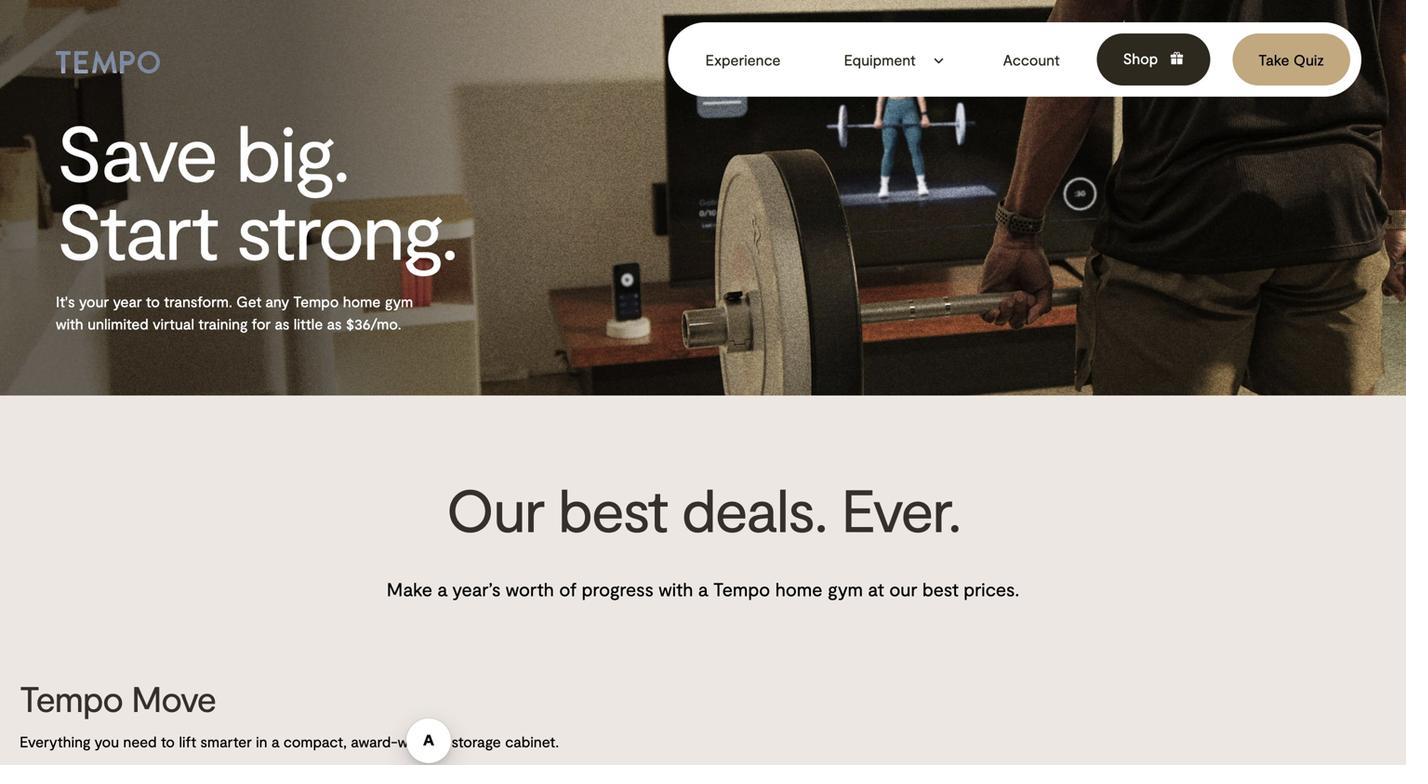 Task type: vqa. For each thing, say whether or not it's contained in the screenshot.
2nd the as from the right
yes



Task type: locate. For each thing, give the bounding box(es) containing it.
a
[[438, 578, 448, 600], [699, 578, 709, 600], [272, 733, 280, 751]]

transform.
[[164, 293, 232, 310]]

everything
[[20, 733, 91, 751]]

1 horizontal spatial to
[[161, 733, 175, 751]]

shop
[[1124, 49, 1159, 67]]

ever.
[[841, 473, 961, 545]]

0 vertical spatial gym
[[385, 293, 413, 310]]

as right for
[[275, 315, 290, 333]]

home
[[343, 293, 381, 310], [776, 578, 823, 600]]

with inside it's your year to transform. get any tempo home gym with unlimited virtual training for as little as $36 /mo.
[[56, 315, 84, 333]]

2 horizontal spatial a
[[699, 578, 709, 600]]

1 vertical spatial tempo
[[714, 578, 771, 600]]

best up progress
[[558, 473, 667, 545]]

$36
[[346, 315, 370, 333]]

a right make
[[438, 578, 448, 600]]

tempo up little
[[293, 293, 339, 310]]

1 as from the left
[[275, 315, 290, 333]]

to for lift
[[161, 733, 175, 751]]

1 vertical spatial to
[[161, 733, 175, 751]]

to inside it's your year to transform. get any tempo home gym with unlimited virtual training for as little as $36 /mo.
[[146, 293, 160, 310]]

best
[[558, 473, 667, 545], [923, 578, 959, 600]]

1 horizontal spatial home
[[776, 578, 823, 600]]

1 vertical spatial with
[[659, 578, 694, 600]]

1 horizontal spatial a
[[438, 578, 448, 600]]

smarter
[[200, 733, 252, 751]]

you
[[95, 733, 119, 751]]

take
[[1259, 51, 1290, 68]]

1 horizontal spatial tempo
[[293, 293, 339, 310]]

temposhopping-hero short 240105 d image
[[0, 0, 1407, 396]]

compact,
[[284, 733, 347, 751]]

0 horizontal spatial home
[[343, 293, 381, 310]]

gym left at
[[828, 578, 864, 600]]

worth
[[506, 578, 554, 600]]

tempo down deals.
[[714, 578, 771, 600]]

gym
[[385, 293, 413, 310], [828, 578, 864, 600]]

save
[[56, 104, 217, 198]]

0 horizontal spatial with
[[56, 315, 84, 333]]

unlimited
[[88, 315, 149, 333]]

to right year
[[146, 293, 160, 310]]

as left $36
[[327, 315, 342, 333]]

tempo
[[293, 293, 339, 310], [714, 578, 771, 600], [20, 677, 123, 719]]

0 vertical spatial to
[[146, 293, 160, 310]]

start
[[56, 182, 217, 276]]

1 horizontal spatial as
[[327, 315, 342, 333]]

deals.
[[681, 473, 827, 545]]

1 vertical spatial best
[[923, 578, 959, 600]]

0 vertical spatial tempo
[[293, 293, 339, 310]]

home left at
[[776, 578, 823, 600]]

to left lift
[[161, 733, 175, 751]]

account link
[[978, 33, 1086, 86], [1000, 51, 1060, 68]]

0 vertical spatial with
[[56, 315, 84, 333]]

get
[[237, 293, 262, 310]]

/mo.
[[370, 315, 402, 333]]

experience link
[[680, 33, 807, 86], [702, 51, 781, 68]]

to
[[146, 293, 160, 310], [161, 733, 175, 751]]

prices.
[[964, 578, 1020, 600]]

shop link
[[1098, 33, 1211, 86], [1120, 49, 1185, 67]]

with down it's at left top
[[56, 315, 84, 333]]

storage
[[452, 733, 501, 751]]

tempo up 'everything'
[[20, 677, 123, 719]]

our
[[890, 578, 918, 600]]

0 horizontal spatial best
[[558, 473, 667, 545]]

0 horizontal spatial gym
[[385, 293, 413, 310]]

1 vertical spatial home
[[776, 578, 823, 600]]

gym up /mo.
[[385, 293, 413, 310]]

progress
[[582, 578, 654, 600]]

our best deals. ever.
[[446, 473, 961, 545]]

year
[[113, 293, 142, 310]]

as
[[275, 315, 290, 333], [327, 315, 342, 333]]

with
[[56, 315, 84, 333], [659, 578, 694, 600]]

a down the our best deals. ever.
[[699, 578, 709, 600]]

it's
[[56, 293, 75, 310]]

take quiz link
[[1233, 33, 1351, 86], [1256, 51, 1325, 68]]

2 vertical spatial tempo
[[20, 677, 123, 719]]

1 vertical spatial gym
[[828, 578, 864, 600]]

with right progress
[[659, 578, 694, 600]]

best right our
[[923, 578, 959, 600]]

make a year's worth of progress with a tempo home gym at our best prices.
[[387, 578, 1020, 600]]

account
[[1004, 51, 1060, 68]]

0 horizontal spatial a
[[272, 733, 280, 751]]

everything you need to lift smarter in a compact, award-winning storage cabinet.
[[20, 733, 559, 751]]

0 horizontal spatial to
[[146, 293, 160, 310]]

0 horizontal spatial tempo
[[20, 677, 123, 719]]

1 horizontal spatial best
[[923, 578, 959, 600]]

a right in
[[272, 733, 280, 751]]

year's
[[453, 578, 501, 600]]

0 horizontal spatial as
[[275, 315, 290, 333]]

equipment button
[[818, 33, 966, 86]]

home up $36
[[343, 293, 381, 310]]

quiz
[[1294, 51, 1325, 68]]

0 vertical spatial home
[[343, 293, 381, 310]]



Task type: describe. For each thing, give the bounding box(es) containing it.
take quiz
[[1259, 51, 1325, 68]]

equipment
[[844, 51, 916, 68]]

any
[[266, 293, 289, 310]]

your
[[79, 293, 109, 310]]

cabinet.
[[505, 733, 559, 751]]

a for tempo move
[[272, 733, 280, 751]]

tempo move
[[20, 677, 216, 719]]

home inside it's your year to transform. get any tempo home gym with unlimited virtual training for as little as $36 /mo.
[[343, 293, 381, 310]]

start strong.
[[56, 182, 457, 276]]

1 horizontal spatial gym
[[828, 578, 864, 600]]

winning
[[398, 733, 448, 751]]

strong.
[[236, 182, 457, 276]]

a for our best deals. ever.
[[699, 578, 709, 600]]

make
[[387, 578, 433, 600]]

for
[[252, 315, 271, 333]]

to for transform.
[[146, 293, 160, 310]]

our
[[446, 473, 544, 545]]

move
[[131, 677, 216, 719]]

2 horizontal spatial tempo
[[714, 578, 771, 600]]

award-
[[351, 733, 398, 751]]

at
[[869, 578, 885, 600]]

0 vertical spatial best
[[558, 473, 667, 545]]

tempo image
[[56, 51, 160, 74]]

training
[[198, 315, 248, 333]]

virtual
[[153, 315, 194, 333]]

in
[[256, 733, 268, 751]]

1 horizontal spatial with
[[659, 578, 694, 600]]

tempo inside it's your year to transform. get any tempo home gym with unlimited virtual training for as little as $36 /mo.
[[293, 293, 339, 310]]

little
[[294, 315, 323, 333]]

save big.
[[56, 104, 349, 198]]

gift card icon image
[[1170, 51, 1185, 66]]

big.
[[235, 104, 349, 198]]

need
[[123, 733, 157, 751]]

experience
[[706, 51, 781, 68]]

lift
[[179, 733, 196, 751]]

gym inside it's your year to transform. get any tempo home gym with unlimited virtual training for as little as $36 /mo.
[[385, 293, 413, 310]]

of
[[559, 578, 577, 600]]

2 as from the left
[[327, 315, 342, 333]]

it's your year to transform. get any tempo home gym with unlimited virtual training for as little as $36 /mo.
[[56, 293, 413, 333]]



